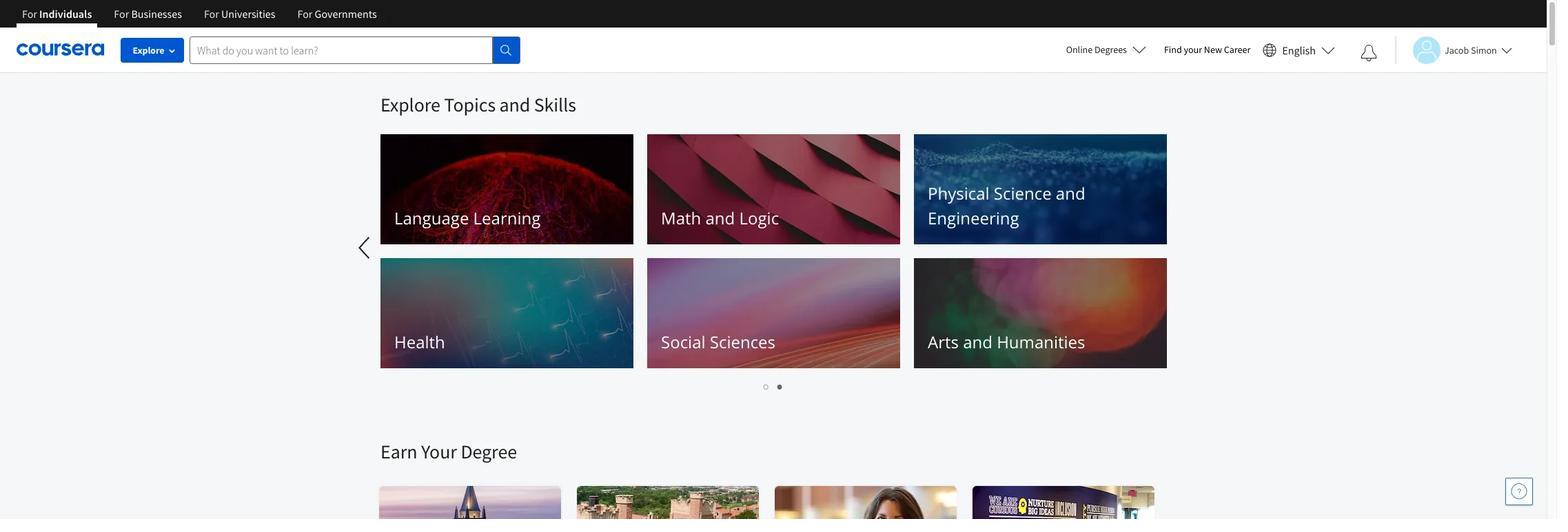 Task type: vqa. For each thing, say whether or not it's contained in the screenshot.
health
yes



Task type: describe. For each thing, give the bounding box(es) containing it.
language
[[394, 207, 469, 230]]

social sciences link
[[647, 259, 900, 369]]

find
[[1164, 43, 1182, 56]]

2
[[778, 381, 783, 394]]

physical science and engineering link
[[914, 134, 1167, 245]]

individuals
[[39, 7, 92, 21]]

banner navigation
[[11, 0, 388, 38]]

for for universities
[[204, 7, 219, 21]]

for universities
[[204, 7, 275, 21]]

simon
[[1471, 44, 1497, 56]]

social sciences
[[661, 331, 776, 354]]

social
[[661, 331, 706, 354]]

arts
[[928, 331, 959, 354]]

learning
[[473, 207, 541, 230]]

logic
[[739, 207, 779, 230]]

engineering
[[928, 207, 1019, 230]]

master of advanced study in engineering degree by university of california, berkeley, image
[[379, 487, 562, 520]]

jacob simon
[[1445, 44, 1497, 56]]

online degrees
[[1066, 43, 1127, 56]]

english button
[[1258, 28, 1341, 72]]

previous slide image
[[349, 232, 382, 265]]

businesses
[[131, 7, 182, 21]]

for businesses
[[114, 7, 182, 21]]

What do you want to learn? text field
[[190, 36, 493, 64]]

topics
[[444, 92, 496, 117]]

arts and humanities
[[928, 331, 1085, 354]]

explore for explore
[[133, 44, 164, 57]]

and left skills
[[499, 92, 530, 117]]

arts and humanities link
[[914, 259, 1167, 369]]

math and logic
[[661, 207, 779, 230]]

and inside physical science and engineering
[[1056, 182, 1086, 205]]

physical science and engineering
[[928, 182, 1086, 230]]

coursera image
[[17, 39, 104, 61]]

degrees
[[1095, 43, 1127, 56]]

skills
[[534, 92, 576, 117]]

explore topics and skills
[[381, 92, 576, 117]]

explore for explore topics and skills
[[381, 92, 440, 117]]

your
[[1184, 43, 1202, 56]]

humanities
[[997, 331, 1085, 354]]

universities
[[221, 7, 275, 21]]

physical
[[928, 182, 990, 205]]

health
[[394, 331, 445, 354]]

earn
[[381, 440, 417, 465]]

math
[[661, 207, 701, 230]]



Task type: locate. For each thing, give the bounding box(es) containing it.
1 horizontal spatial explore
[[381, 92, 440, 117]]

sciences
[[710, 331, 776, 354]]

master of science in computer science degree by university of colorado boulder, image
[[577, 487, 760, 520]]

and right arts
[[963, 331, 993, 354]]

your
[[421, 440, 457, 465]]

degree
[[461, 440, 517, 465]]

math and logic link
[[647, 134, 900, 245]]

career
[[1224, 43, 1251, 56]]

for left individuals
[[22, 7, 37, 21]]

jacob simon button
[[1395, 36, 1512, 64]]

1 for from the left
[[22, 7, 37, 21]]

science
[[994, 182, 1052, 205]]

find your new career link
[[1157, 41, 1258, 59]]

health image
[[381, 259, 634, 369]]

english
[[1283, 43, 1316, 57]]

and inside arts and humanities link
[[963, 331, 993, 354]]

explore down for businesses on the left
[[133, 44, 164, 57]]

0 vertical spatial explore
[[133, 44, 164, 57]]

language learning
[[394, 207, 541, 230]]

master of public health degree by university of michigan, image
[[973, 487, 1155, 520]]

for for individuals
[[22, 7, 37, 21]]

explore left the topics at the left top
[[381, 92, 440, 117]]

online degrees button
[[1055, 34, 1157, 65]]

math and logic image
[[647, 134, 900, 245]]

for for governments
[[297, 7, 313, 21]]

3 for from the left
[[204, 7, 219, 21]]

list inside explore topics and skills carousel "element"
[[381, 379, 1166, 395]]

explore inside "element"
[[381, 92, 440, 117]]

health link
[[381, 259, 634, 369]]

and right "science"
[[1056, 182, 1086, 205]]

and left 'logic' at the top of the page
[[706, 207, 735, 230]]

help center image
[[1511, 484, 1528, 501]]

show notifications image
[[1361, 45, 1377, 61]]

social sciences image
[[647, 259, 900, 369]]

explore button
[[121, 38, 184, 63]]

earn your degree carousel element
[[374, 398, 1557, 520]]

arts and humanities image
[[914, 259, 1167, 369]]

2 for from the left
[[114, 7, 129, 21]]

and
[[499, 92, 530, 117], [1056, 182, 1086, 205], [706, 207, 735, 230], [963, 331, 993, 354]]

governments
[[315, 7, 377, 21]]

4 for from the left
[[297, 7, 313, 21]]

1
[[764, 381, 769, 394]]

list containing 1
[[381, 379, 1166, 395]]

new
[[1204, 43, 1222, 56]]

language learning link
[[381, 134, 634, 245]]

explore
[[133, 44, 164, 57], [381, 92, 440, 117]]

None search field
[[190, 36, 520, 64]]

for left governments
[[297, 7, 313, 21]]

explore topics and skills carousel element
[[0, 73, 1174, 398]]

master of business administration (imba) degree by university of illinois at urbana-champaign, image
[[775, 487, 958, 520]]

for
[[22, 7, 37, 21], [114, 7, 129, 21], [204, 7, 219, 21], [297, 7, 313, 21]]

for individuals
[[22, 7, 92, 21]]

language learning image
[[381, 134, 634, 245]]

list
[[381, 379, 1166, 395]]

and inside math and logic link
[[706, 207, 735, 230]]

for left universities
[[204, 7, 219, 21]]

0 horizontal spatial explore
[[133, 44, 164, 57]]

jacob
[[1445, 44, 1469, 56]]

for governments
[[297, 7, 377, 21]]

physical science and engineering image
[[914, 134, 1167, 245]]

explore inside popup button
[[133, 44, 164, 57]]

online
[[1066, 43, 1093, 56]]

earn your degree
[[381, 440, 517, 465]]

1 button
[[760, 379, 774, 395]]

2 button
[[774, 379, 787, 395]]

find your new career
[[1164, 43, 1251, 56]]

for left businesses
[[114, 7, 129, 21]]

for for businesses
[[114, 7, 129, 21]]

1 vertical spatial explore
[[381, 92, 440, 117]]



